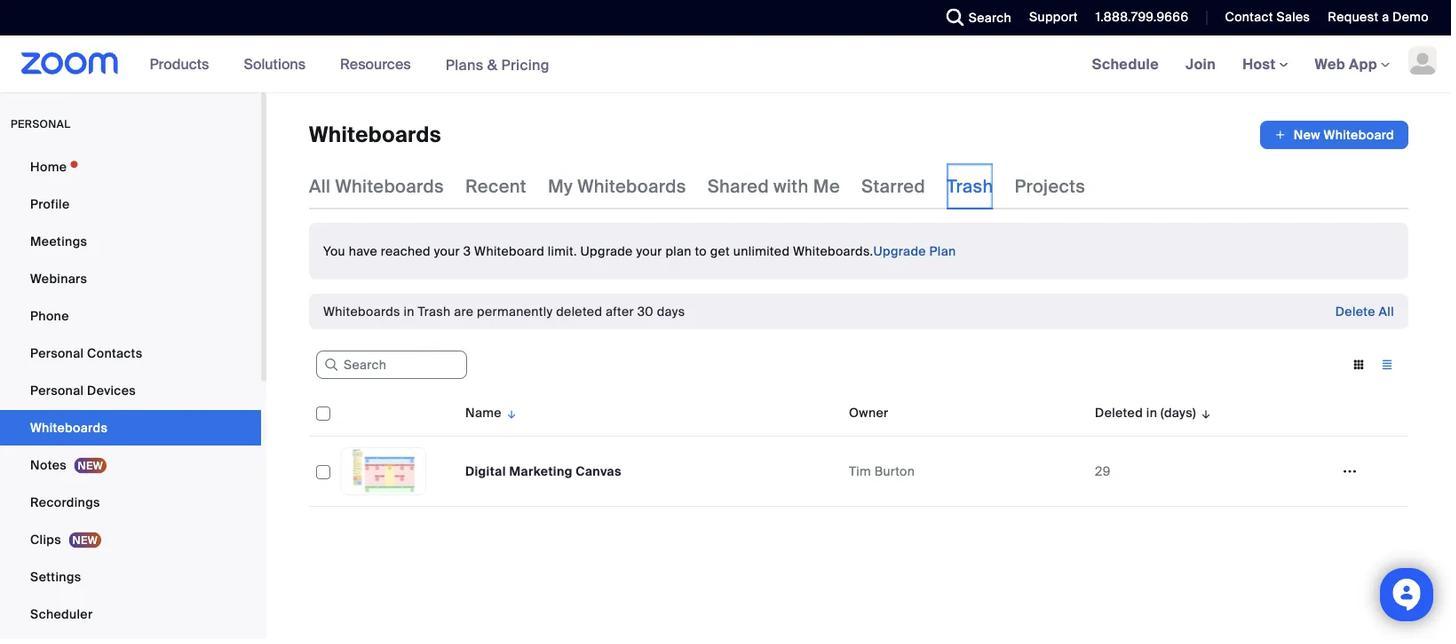Task type: describe. For each thing, give the bounding box(es) containing it.
list mode, selected image
[[1374, 357, 1402, 373]]

1 upgrade from the left
[[581, 243, 633, 259]]

tim burton
[[849, 463, 915, 480]]

limit.
[[548, 243, 577, 259]]

(days)
[[1161, 405, 1197, 421]]

webinars link
[[0, 261, 261, 297]]

marketing
[[509, 463, 573, 480]]

delete all button
[[1336, 298, 1395, 326]]

to
[[695, 243, 707, 259]]

contact sales
[[1226, 9, 1311, 25]]

delete all
[[1336, 303, 1395, 320]]

web
[[1315, 55, 1346, 73]]

whiteboards inside whiteboards application
[[309, 121, 442, 149]]

add image
[[1275, 126, 1287, 144]]

1 your from the left
[[434, 243, 460, 259]]

join
[[1186, 55, 1216, 73]]

profile
[[30, 196, 70, 212]]

devices
[[87, 382, 136, 399]]

meetings
[[30, 233, 87, 250]]

meetings link
[[0, 224, 261, 259]]

request a demo
[[1329, 9, 1430, 25]]

recordings
[[30, 494, 100, 511]]

web app button
[[1315, 55, 1390, 73]]

recordings link
[[0, 485, 261, 521]]

zoom logo image
[[21, 52, 119, 75]]

whiteboards.
[[793, 243, 874, 259]]

trash inside tabs of all whiteboard page "tab list"
[[947, 175, 994, 198]]

personal menu menu
[[0, 149, 261, 640]]

unlimited
[[734, 243, 790, 259]]

plans & pricing
[[446, 55, 550, 74]]

starred
[[862, 175, 926, 198]]

have
[[349, 243, 378, 259]]

whiteboards link
[[0, 410, 261, 446]]

home
[[30, 159, 67, 175]]

new whiteboard button
[[1261, 121, 1409, 149]]

schedule link
[[1079, 36, 1173, 92]]

me
[[814, 175, 840, 198]]

home link
[[0, 149, 261, 185]]

delete
[[1336, 303, 1376, 320]]

deleted
[[556, 303, 603, 320]]

3
[[464, 243, 471, 259]]

grid mode, not selected image
[[1345, 357, 1374, 373]]

whiteboard inside button
[[1324, 127, 1395, 143]]

resources
[[340, 55, 411, 73]]

notes link
[[0, 448, 261, 483]]

trash inside alert
[[418, 303, 451, 320]]

projects
[[1015, 175, 1086, 198]]

host button
[[1243, 55, 1289, 73]]

2 your from the left
[[637, 243, 662, 259]]

profile link
[[0, 187, 261, 222]]

Search text field
[[316, 351, 467, 379]]

clips link
[[0, 522, 261, 558]]

are
[[454, 303, 474, 320]]

schedule
[[1093, 55, 1160, 73]]

digital
[[466, 463, 506, 480]]

personal for personal contacts
[[30, 345, 84, 362]]

get
[[711, 243, 730, 259]]

after
[[606, 303, 634, 320]]

1.888.799.9666
[[1096, 9, 1189, 25]]

web app
[[1315, 55, 1378, 73]]

name
[[466, 405, 502, 421]]

burton
[[875, 463, 915, 480]]

deleted in (days)
[[1095, 405, 1197, 421]]

solutions button
[[244, 36, 314, 92]]

shared with me
[[708, 175, 840, 198]]

reached
[[381, 243, 431, 259]]

you have reached your 3 whiteboard limit. upgrade your plan to get unlimited whiteboards. upgrade plan
[[323, 243, 957, 259]]

plans
[[446, 55, 484, 74]]

29
[[1095, 463, 1111, 480]]

arrow down image for deleted in (days)
[[1197, 402, 1213, 424]]

all inside button
[[1379, 303, 1395, 320]]

whiteboards up reached
[[335, 175, 444, 198]]

phone
[[30, 308, 69, 324]]

profile picture image
[[1409, 46, 1438, 75]]



Task type: locate. For each thing, give the bounding box(es) containing it.
request
[[1329, 9, 1379, 25]]

your left "plan"
[[637, 243, 662, 259]]

banner
[[0, 36, 1452, 94]]

products
[[150, 55, 209, 73]]

1 horizontal spatial in
[[1147, 405, 1158, 421]]

new whiteboard
[[1294, 127, 1395, 143]]

whiteboard right 3
[[475, 243, 545, 259]]

shared
[[708, 175, 769, 198]]

application
[[309, 390, 1409, 507]]

tabs of all whiteboard page tab list
[[309, 163, 1086, 210]]

all
[[309, 175, 331, 198], [1379, 303, 1395, 320]]

scheduler link
[[0, 597, 261, 633]]

arrow down image right deleted
[[1197, 402, 1213, 424]]

with
[[774, 175, 809, 198]]

2 personal from the top
[[30, 382, 84, 399]]

tim
[[849, 463, 871, 480]]

whiteboards in trash are permanently deleted after 30 days
[[323, 303, 685, 320]]

digital marketing canvas
[[466, 463, 622, 480]]

canvas
[[576, 463, 622, 480]]

pricing
[[502, 55, 550, 74]]

0 horizontal spatial in
[[404, 303, 415, 320]]

whiteboards application
[[309, 121, 1409, 149]]

0 vertical spatial personal
[[30, 345, 84, 362]]

all right delete at the right
[[1379, 303, 1395, 320]]

solutions
[[244, 55, 306, 73]]

personal down phone
[[30, 345, 84, 362]]

arrow down image
[[502, 402, 518, 424], [1197, 402, 1213, 424]]

settings
[[30, 569, 81, 586]]

1 horizontal spatial trash
[[947, 175, 994, 198]]

meetings navigation
[[1079, 36, 1452, 94]]

in left are
[[404, 303, 415, 320]]

my
[[548, 175, 573, 198]]

0 vertical spatial in
[[404, 303, 415, 320]]

personal
[[11, 117, 71, 131]]

personal for personal devices
[[30, 382, 84, 399]]

0 horizontal spatial upgrade
[[581, 243, 633, 259]]

1 horizontal spatial arrow down image
[[1197, 402, 1213, 424]]

permanently
[[477, 303, 553, 320]]

whiteboards
[[309, 121, 442, 149], [335, 175, 444, 198], [578, 175, 687, 198], [323, 303, 400, 320], [30, 420, 108, 436]]

clips
[[30, 532, 61, 548]]

days
[[657, 303, 685, 320]]

whiteboard right new
[[1324, 127, 1395, 143]]

whiteboards down the have
[[323, 303, 400, 320]]

trash up plan
[[947, 175, 994, 198]]

in inside alert
[[404, 303, 415, 320]]

deleted
[[1095, 405, 1144, 421]]

all up the you
[[309, 175, 331, 198]]

arrow down image for name
[[502, 402, 518, 424]]

you
[[323, 243, 346, 259]]

contacts
[[87, 345, 143, 362]]

0 horizontal spatial whiteboard
[[475, 243, 545, 259]]

30
[[638, 303, 654, 320]]

whiteboards up the you have reached your 3 whiteboard limit. upgrade your plan to get unlimited whiteboards. upgrade plan
[[578, 175, 687, 198]]

my whiteboards
[[548, 175, 687, 198]]

1 horizontal spatial all
[[1379, 303, 1395, 320]]

contact sales link
[[1212, 0, 1315, 36], [1226, 9, 1311, 25]]

whiteboards up all whiteboards
[[309, 121, 442, 149]]

0 horizontal spatial arrow down image
[[502, 402, 518, 424]]

scheduler
[[30, 606, 93, 623]]

thumbnail of digital marketing canvas image
[[342, 449, 426, 495]]

owner
[[849, 405, 889, 421]]

personal devices
[[30, 382, 136, 399]]

banner containing products
[[0, 36, 1452, 94]]

all whiteboards
[[309, 175, 444, 198]]

1 personal from the top
[[30, 345, 84, 362]]

arrow down image up digital
[[502, 402, 518, 424]]

2 arrow down image from the left
[[1197, 402, 1213, 424]]

in for whiteboards
[[404, 303, 415, 320]]

0 vertical spatial all
[[309, 175, 331, 198]]

upgrade right limit.
[[581, 243, 633, 259]]

contact
[[1226, 9, 1274, 25]]

whiteboard
[[1324, 127, 1395, 143], [475, 243, 545, 259]]

products button
[[150, 36, 217, 92]]

all inside "tab list"
[[309, 175, 331, 198]]

personal contacts link
[[0, 336, 261, 371]]

1 vertical spatial trash
[[418, 303, 451, 320]]

upgrade
[[581, 243, 633, 259], [874, 243, 927, 259]]

notes
[[30, 457, 67, 474]]

support link
[[1016, 0, 1083, 36], [1030, 9, 1078, 25]]

0 vertical spatial trash
[[947, 175, 994, 198]]

1 horizontal spatial your
[[637, 243, 662, 259]]

whiteboards inside the whiteboards link
[[30, 420, 108, 436]]

personal down personal contacts
[[30, 382, 84, 399]]

in
[[404, 303, 415, 320], [1147, 405, 1158, 421]]

trash left are
[[418, 303, 451, 320]]

host
[[1243, 55, 1280, 73]]

0 vertical spatial whiteboard
[[1324, 127, 1395, 143]]

resources button
[[340, 36, 419, 92]]

sales
[[1277, 9, 1311, 25]]

1 vertical spatial all
[[1379, 303, 1395, 320]]

1 vertical spatial whiteboard
[[475, 243, 545, 259]]

whiteboards inside whiteboards in trash are permanently deleted after 30 days alert
[[323, 303, 400, 320]]

0 horizontal spatial your
[[434, 243, 460, 259]]

1 horizontal spatial upgrade
[[874, 243, 927, 259]]

join link
[[1173, 36, 1230, 92]]

more options for digital marketing canvas image
[[1336, 464, 1365, 480]]

1.888.799.9666 button
[[1083, 0, 1194, 36], [1096, 9, 1189, 25]]

0 horizontal spatial trash
[[418, 303, 451, 320]]

&
[[487, 55, 498, 74]]

whiteboards down personal devices
[[30, 420, 108, 436]]

plan
[[930, 243, 957, 259]]

search button
[[934, 0, 1016, 36]]

2 upgrade from the left
[[874, 243, 927, 259]]

plans & pricing link
[[446, 55, 550, 74], [446, 55, 550, 74]]

recent
[[466, 175, 527, 198]]

personal contacts
[[30, 345, 143, 362]]

upgrade left plan
[[874, 243, 927, 259]]

1 horizontal spatial whiteboard
[[1324, 127, 1395, 143]]

1 vertical spatial personal
[[30, 382, 84, 399]]

in left (days)
[[1147, 405, 1158, 421]]

application containing name
[[309, 390, 1409, 507]]

personal devices link
[[0, 373, 261, 409]]

personal
[[30, 345, 84, 362], [30, 382, 84, 399]]

in inside application
[[1147, 405, 1158, 421]]

whiteboards in trash are permanently deleted after 30 days alert
[[323, 303, 685, 321]]

your left 3
[[434, 243, 460, 259]]

1 arrow down image from the left
[[502, 402, 518, 424]]

0 horizontal spatial all
[[309, 175, 331, 198]]

demo
[[1393, 9, 1430, 25]]

app
[[1350, 55, 1378, 73]]

phone link
[[0, 299, 261, 334]]

1 vertical spatial in
[[1147, 405, 1158, 421]]

upgrade plan button
[[874, 237, 957, 266]]

settings link
[[0, 560, 261, 595]]

search
[[969, 9, 1012, 26]]

request a demo link
[[1315, 0, 1452, 36], [1329, 9, 1430, 25]]

webinars
[[30, 271, 87, 287]]

in for deleted
[[1147, 405, 1158, 421]]

product information navigation
[[136, 36, 563, 94]]

new
[[1294, 127, 1321, 143]]



Task type: vqa. For each thing, say whether or not it's contained in the screenshot.
Whiteboards application
yes



